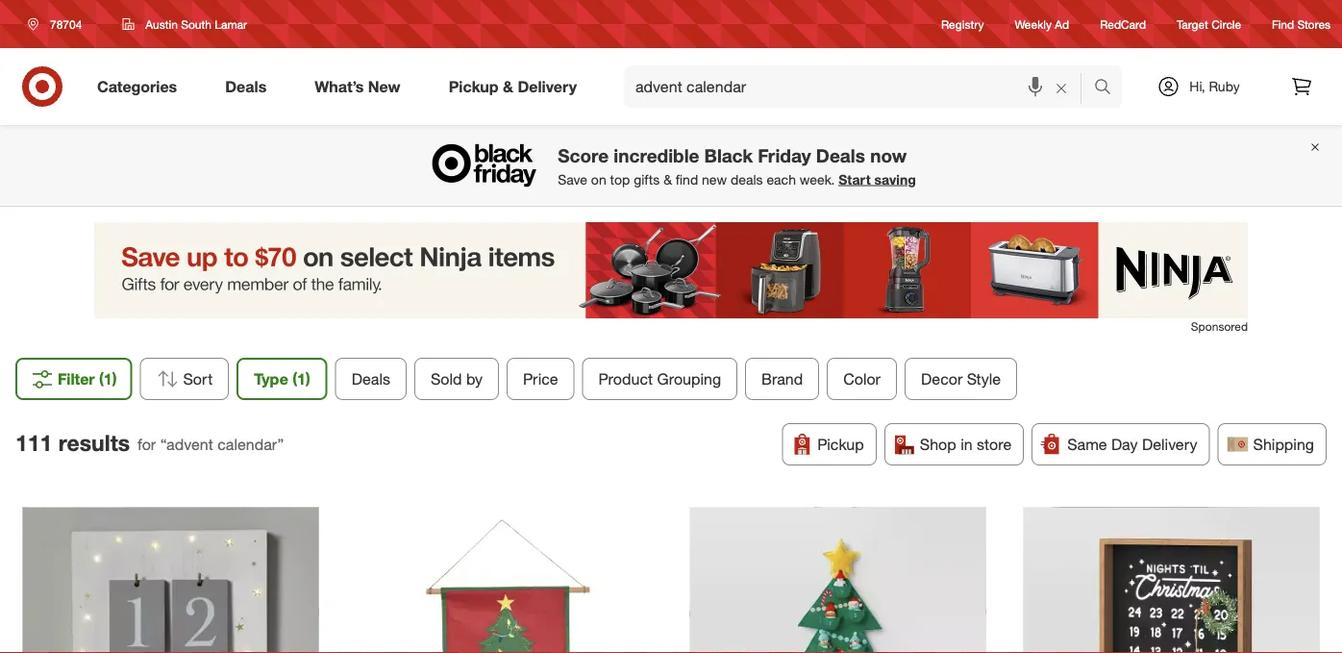 Task type: describe. For each thing, give the bounding box(es) containing it.
each
[[767, 171, 796, 188]]

south
[[181, 17, 212, 31]]

deals for deals link
[[225, 77, 267, 96]]

style
[[967, 370, 1001, 388]]

delivery for same day delivery
[[1143, 435, 1198, 454]]

price
[[523, 370, 558, 388]]

type (1)
[[254, 370, 310, 388]]

weekly ad
[[1015, 17, 1070, 31]]

pickup for pickup
[[818, 435, 865, 454]]

ad
[[1055, 17, 1070, 31]]

brand
[[762, 370, 803, 388]]

sponsored
[[1192, 319, 1249, 334]]

78704 button
[[15, 7, 102, 41]]

& inside score incredible black friday deals now save on top gifts & find new deals each week. start saving
[[664, 171, 672, 188]]

111
[[15, 429, 52, 456]]

redcard link
[[1101, 16, 1147, 32]]

deals inside score incredible black friday deals now save on top gifts & find new deals each week. start saving
[[817, 144, 866, 166]]

What can we help you find? suggestions appear below search field
[[624, 65, 1099, 108]]

save
[[558, 171, 588, 188]]

redcard
[[1101, 17, 1147, 31]]

color button
[[827, 358, 897, 400]]

start
[[839, 171, 871, 188]]

deals link
[[209, 65, 291, 108]]

incredible
[[614, 144, 700, 166]]

sold by button
[[414, 358, 499, 400]]

deals button
[[335, 358, 407, 400]]

target circle
[[1177, 17, 1242, 31]]

shipping
[[1254, 435, 1315, 454]]

what's
[[315, 77, 364, 96]]

same
[[1068, 435, 1108, 454]]

sold by
[[431, 370, 483, 388]]

by
[[466, 370, 483, 388]]

now
[[871, 144, 907, 166]]

registry link
[[942, 16, 985, 32]]

what's new
[[315, 77, 401, 96]]

pickup for pickup & delivery
[[449, 77, 499, 96]]

weekly ad link
[[1015, 16, 1070, 32]]

sold
[[431, 370, 462, 388]]

78704
[[50, 17, 82, 31]]

decor style button
[[905, 358, 1018, 400]]

shop in store button
[[885, 423, 1025, 466]]

target
[[1177, 17, 1209, 31]]

decor
[[921, 370, 963, 388]]

gifts
[[634, 171, 660, 188]]

same day delivery button
[[1032, 423, 1211, 466]]

score incredible black friday deals now save on top gifts & find new deals each week. start saving
[[558, 144, 916, 188]]

filter (1) button
[[15, 358, 132, 400]]

pickup & delivery
[[449, 77, 577, 96]]

calendar"
[[218, 435, 284, 454]]

results
[[58, 429, 130, 456]]

filter (1)
[[58, 370, 117, 388]]

sort button
[[140, 358, 229, 400]]



Task type: locate. For each thing, give the bounding box(es) containing it.
product
[[599, 370, 653, 388]]

find
[[676, 171, 699, 188]]

brand button
[[746, 358, 820, 400]]

delivery inside button
[[1143, 435, 1198, 454]]

for
[[138, 435, 156, 454]]

2 vertical spatial deals
[[352, 370, 390, 388]]

filter
[[58, 370, 95, 388]]

categories
[[97, 77, 177, 96]]

grouping
[[658, 370, 722, 388]]

saving
[[875, 171, 916, 188]]

(1) for type (1)
[[293, 370, 310, 388]]

&
[[503, 77, 514, 96], [664, 171, 672, 188]]

search button
[[1086, 65, 1132, 112]]

(1) for filter (1)
[[99, 370, 117, 388]]

1 horizontal spatial &
[[664, 171, 672, 188]]

black
[[705, 144, 753, 166]]

1 horizontal spatial delivery
[[1143, 435, 1198, 454]]

search
[[1086, 79, 1132, 98]]

color
[[844, 370, 881, 388]]

(1) right filter
[[99, 370, 117, 388]]

delivery up score
[[518, 77, 577, 96]]

31.25" featherly friends fabric tree with birds hanging christmas countdown calendar green - wondershop™ image
[[690, 508, 986, 653], [690, 508, 986, 653]]

1 horizontal spatial deals
[[352, 370, 390, 388]]

1 vertical spatial delivery
[[1143, 435, 1198, 454]]

hi,
[[1190, 78, 1206, 95]]

0 vertical spatial delivery
[[518, 77, 577, 96]]

categories link
[[81, 65, 201, 108]]

hi, ruby
[[1190, 78, 1241, 95]]

target circle link
[[1177, 16, 1242, 32]]

(1) right type
[[293, 370, 310, 388]]

c&f home christmas tree felt advent countdown calendar image
[[356, 508, 653, 653], [356, 508, 653, 653]]

pickup button
[[782, 423, 877, 466]]

decor style
[[921, 370, 1001, 388]]

friday
[[758, 144, 811, 166]]

18.78" battery operated lit 'sleeps 'til christmas' wood countdown sign cream - wondershop™ image
[[23, 508, 319, 653], [23, 508, 319, 653]]

pickup inside button
[[818, 435, 865, 454]]

week.
[[800, 171, 835, 188]]

shop
[[920, 435, 957, 454]]

deals for deals button
[[352, 370, 390, 388]]

what's new link
[[298, 65, 425, 108]]

0 vertical spatial pickup
[[449, 77, 499, 96]]

0 horizontal spatial delivery
[[518, 77, 577, 96]]

same day delivery
[[1068, 435, 1198, 454]]

1 (1) from the left
[[99, 370, 117, 388]]

111 results for "advent calendar"
[[15, 429, 284, 456]]

pickup down color button
[[818, 435, 865, 454]]

score
[[558, 144, 609, 166]]

1 vertical spatial &
[[664, 171, 672, 188]]

delivery
[[518, 77, 577, 96], [1143, 435, 1198, 454]]

delivery right the day
[[1143, 435, 1198, 454]]

circle
[[1212, 17, 1242, 31]]

stores
[[1298, 17, 1331, 31]]

deals
[[731, 171, 763, 188]]

product grouping button
[[583, 358, 738, 400]]

product grouping
[[599, 370, 722, 388]]

austin
[[146, 17, 178, 31]]

austin south lamar
[[146, 17, 247, 31]]

shipping button
[[1218, 423, 1327, 466]]

1 vertical spatial pickup
[[818, 435, 865, 454]]

(1) inside filter (1) button
[[99, 370, 117, 388]]

deals
[[225, 77, 267, 96], [817, 144, 866, 166], [352, 370, 390, 388]]

type
[[254, 370, 288, 388]]

deals down 'lamar'
[[225, 77, 267, 96]]

deals left sold on the bottom
[[352, 370, 390, 388]]

0 horizontal spatial deals
[[225, 77, 267, 96]]

1 horizontal spatial pickup
[[818, 435, 865, 454]]

deals up start
[[817, 144, 866, 166]]

lamar
[[215, 17, 247, 31]]

austin south lamar button
[[110, 7, 260, 41]]

shop in store
[[920, 435, 1012, 454]]

pickup
[[449, 77, 499, 96], [818, 435, 865, 454]]

ruby
[[1210, 78, 1241, 95]]

new
[[702, 171, 727, 188]]

registry
[[942, 17, 985, 31]]

top
[[610, 171, 630, 188]]

0 horizontal spatial (1)
[[99, 370, 117, 388]]

store
[[977, 435, 1012, 454]]

0 vertical spatial &
[[503, 77, 514, 96]]

day
[[1112, 435, 1138, 454]]

in
[[961, 435, 973, 454]]

pickup & delivery link
[[433, 65, 601, 108]]

0 vertical spatial deals
[[225, 77, 267, 96]]

(1)
[[99, 370, 117, 388], [293, 370, 310, 388]]

14" wood 'nights 'til christmas' advent calendar with wreath counter black/white - wondershop™ image
[[1024, 508, 1320, 653], [1024, 508, 1320, 653]]

price button
[[507, 358, 575, 400]]

2 (1) from the left
[[293, 370, 310, 388]]

1 horizontal spatial (1)
[[293, 370, 310, 388]]

1 vertical spatial deals
[[817, 144, 866, 166]]

find stores
[[1273, 17, 1331, 31]]

pickup right new
[[449, 77, 499, 96]]

advertisement region
[[94, 222, 1249, 318]]

"advent
[[160, 435, 213, 454]]

find stores link
[[1273, 16, 1331, 32]]

0 horizontal spatial pickup
[[449, 77, 499, 96]]

sort
[[183, 370, 213, 388]]

find
[[1273, 17, 1295, 31]]

new
[[368, 77, 401, 96]]

0 horizontal spatial &
[[503, 77, 514, 96]]

deals inside button
[[352, 370, 390, 388]]

2 horizontal spatial deals
[[817, 144, 866, 166]]

on
[[591, 171, 607, 188]]

delivery for pickup & delivery
[[518, 77, 577, 96]]

weekly
[[1015, 17, 1052, 31]]



Task type: vqa. For each thing, say whether or not it's contained in the screenshot.
"Advertisement" region
yes



